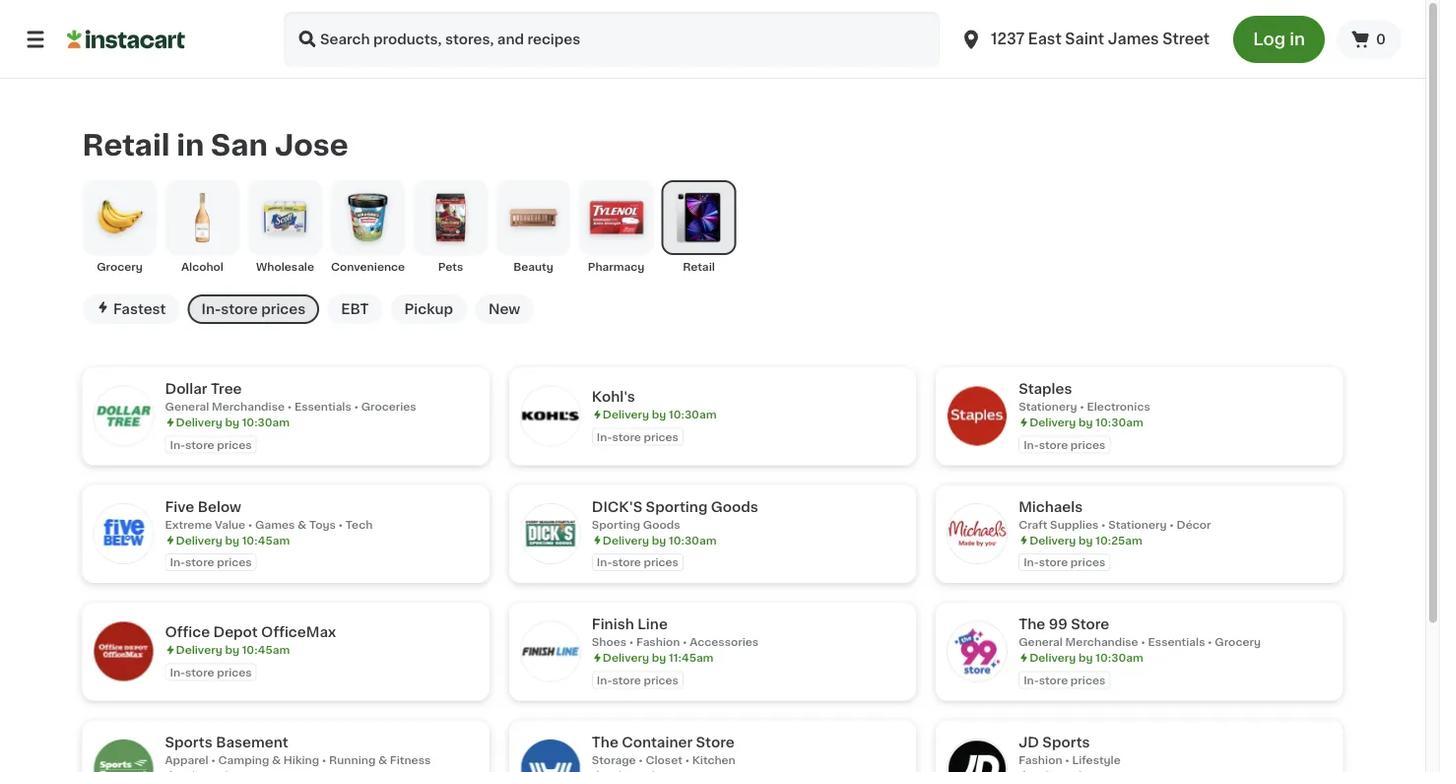 Task type: locate. For each thing, give the bounding box(es) containing it.
convenience
[[331, 261, 405, 272]]

by
[[652, 409, 666, 420], [225, 417, 239, 428], [1079, 417, 1093, 428], [225, 535, 239, 546], [652, 535, 666, 546], [1079, 535, 1093, 546], [225, 645, 239, 656], [652, 653, 666, 663], [1079, 653, 1093, 663]]

2 horizontal spatial &
[[378, 755, 387, 765]]

0 vertical spatial grocery
[[97, 261, 143, 272]]

10:25am
[[1096, 535, 1143, 546]]

1237 east saint james street
[[991, 32, 1210, 46]]

prices down staples stationery • electronics on the right of page
[[1071, 439, 1106, 450]]

store down 'dick's' at the left
[[612, 557, 641, 568]]

in- for staples
[[1024, 439, 1039, 450]]

prices for finish line
[[644, 675, 679, 686]]

in- right the 99 store image
[[1024, 675, 1039, 686]]

wholesale
[[256, 261, 314, 272]]

goods
[[711, 500, 758, 514], [643, 519, 680, 530]]

store up kitchen
[[696, 735, 735, 749]]

0 horizontal spatial grocery
[[97, 261, 143, 272]]

store
[[1071, 618, 1110, 631], [696, 735, 735, 749]]

stationery up 10:25am
[[1109, 519, 1167, 530]]

10:45am down games
[[242, 535, 290, 546]]

in-store prices for dick's sporting goods
[[597, 557, 679, 568]]

delivery by 10:30am for dick's sporting goods
[[603, 535, 717, 546]]

1 vertical spatial 10:45am
[[242, 645, 290, 656]]

in left san
[[177, 131, 204, 159]]

store for michaels
[[1039, 557, 1068, 568]]

0 vertical spatial fashion
[[636, 637, 680, 648]]

merchandise inside the 99 store general merchandise • essentials • grocery
[[1066, 637, 1139, 648]]

in- down "office"
[[170, 667, 185, 678]]

in- down kohl's on the left bottom
[[597, 431, 612, 442]]

beauty
[[513, 261, 554, 272]]

delivery by 10:30am for dollar tree
[[176, 417, 290, 428]]

store down delivery by 11:45am
[[612, 675, 641, 686]]

staples
[[1019, 382, 1072, 396]]

merchandise down tree
[[212, 401, 285, 412]]

1 delivery by 10:45am from the top
[[176, 535, 290, 546]]

0 vertical spatial stationery
[[1019, 401, 1077, 412]]

prices for the 99 store
[[1071, 675, 1106, 686]]

prices for staples
[[1071, 439, 1106, 450]]

1 horizontal spatial the
[[1019, 618, 1046, 631]]

delivery by 10:45am down 'value'
[[176, 535, 290, 546]]

prices down tree
[[217, 439, 252, 450]]

stationery down staples
[[1019, 401, 1077, 412]]

pharmacy button
[[579, 180, 654, 275]]

merchandise down 99
[[1066, 637, 1139, 648]]

0 vertical spatial general
[[165, 401, 209, 412]]

in- for michaels
[[1024, 557, 1039, 568]]

0 horizontal spatial sporting
[[592, 519, 640, 530]]

hiking
[[284, 755, 319, 765]]

fashion
[[636, 637, 680, 648], [1019, 755, 1063, 765]]

0 vertical spatial store
[[1071, 618, 1110, 631]]

in- down shoes on the bottom of the page
[[597, 675, 612, 686]]

by for dick's sporting goods
[[652, 535, 666, 546]]

store down extreme
[[185, 557, 214, 568]]

fashion inside finish line shoes • fashion • accessories
[[636, 637, 680, 648]]

store for dick's sporting goods
[[612, 557, 641, 568]]

1 horizontal spatial &
[[298, 519, 307, 530]]

in
[[1290, 31, 1305, 48], [177, 131, 204, 159]]

0 vertical spatial in
[[1290, 31, 1305, 48]]

in inside button
[[1290, 31, 1305, 48]]

store down delivery by 10:25am at the right
[[1039, 557, 1068, 568]]

retail right pharmacy
[[683, 261, 715, 272]]

sporting right 'dick's' at the left
[[646, 500, 708, 514]]

games
[[255, 519, 295, 530]]

the inside the 99 store general merchandise • essentials • grocery
[[1019, 618, 1046, 631]]

& left toys
[[298, 519, 307, 530]]

general inside the 99 store general merchandise • essentials • grocery
[[1019, 637, 1063, 648]]

1 vertical spatial essentials
[[1148, 637, 1205, 648]]

store inside the 99 store general merchandise • essentials • grocery
[[1071, 618, 1110, 631]]

• inside jd sports fashion • lifestyle
[[1065, 755, 1070, 765]]

stationery
[[1019, 401, 1077, 412], [1109, 519, 1167, 530]]

delivery by 10:30am for the 99 store
[[1030, 653, 1144, 663]]

in- inside button
[[201, 302, 221, 316]]

store
[[221, 302, 258, 316], [612, 431, 641, 442], [185, 439, 214, 450], [1039, 439, 1068, 450], [185, 557, 214, 568], [612, 557, 641, 568], [1039, 557, 1068, 568], [185, 667, 214, 678], [612, 675, 641, 686], [1039, 675, 1068, 686]]

1 vertical spatial merchandise
[[1066, 637, 1139, 648]]

0 vertical spatial delivery by 10:45am
[[176, 535, 290, 546]]

retail for retail in san jose
[[82, 131, 170, 159]]

0 horizontal spatial essentials
[[295, 401, 351, 412]]

grocery inside grocery button
[[97, 261, 143, 272]]

0
[[1376, 33, 1386, 46]]

0 horizontal spatial retail
[[82, 131, 170, 159]]

the left 99
[[1019, 618, 1046, 631]]

0 horizontal spatial in
[[177, 131, 204, 159]]

in-store prices down delivery by 10:25am at the right
[[1024, 557, 1106, 568]]

1 vertical spatial store
[[696, 735, 735, 749]]

1 vertical spatial stationery
[[1109, 519, 1167, 530]]

delivery by 10:30am for staples
[[1030, 417, 1144, 428]]

grocery inside the 99 store general merchandise • essentials • grocery
[[1215, 637, 1261, 648]]

1 horizontal spatial stationery
[[1109, 519, 1167, 530]]

prices down dick's sporting goods sporting goods at bottom
[[644, 557, 679, 568]]

delivery for staples
[[1030, 417, 1076, 428]]

office depot officemax image
[[94, 622, 153, 681]]

merchandise inside dollar tree general merchandise • essentials • groceries
[[212, 401, 285, 412]]

general down dollar
[[165, 401, 209, 412]]

prices down the 99 store general merchandise • essentials • grocery
[[1071, 675, 1106, 686]]

in right log on the top of the page
[[1290, 31, 1305, 48]]

1 vertical spatial in
[[177, 131, 204, 159]]

fashion down jd
[[1019, 755, 1063, 765]]

the
[[1019, 618, 1046, 631], [592, 735, 619, 749]]

prices
[[261, 302, 306, 316], [644, 431, 679, 442], [217, 439, 252, 450], [1071, 439, 1106, 450], [217, 557, 252, 568], [644, 557, 679, 568], [1071, 557, 1106, 568], [217, 667, 252, 678], [644, 675, 679, 686], [1071, 675, 1106, 686]]

michaels craft supplies • stationery • décor
[[1019, 500, 1211, 530]]

1237 east saint james street button
[[960, 12, 1210, 67]]

delivery down staples
[[1030, 417, 1076, 428]]

delivery by 10:30am down 99
[[1030, 653, 1144, 663]]

&
[[298, 519, 307, 530], [272, 755, 281, 765], [378, 755, 387, 765]]

delivery for michaels
[[1030, 535, 1076, 546]]

prices for dollar tree
[[217, 439, 252, 450]]

supplies
[[1050, 519, 1099, 530]]

pickup button
[[391, 294, 467, 324]]

10:45am
[[242, 535, 290, 546], [242, 645, 290, 656]]

delivery by 10:45am
[[176, 535, 290, 546], [176, 645, 290, 656]]

0 horizontal spatial &
[[272, 755, 281, 765]]

sports up lifestyle
[[1043, 735, 1090, 749]]

in inside main content
[[177, 131, 204, 159]]

san
[[211, 131, 268, 159]]

new
[[489, 302, 520, 316]]

delivery down "craft"
[[1030, 535, 1076, 546]]

store inside button
[[221, 302, 258, 316]]

1 horizontal spatial goods
[[711, 500, 758, 514]]

& left fitness
[[378, 755, 387, 765]]

log
[[1253, 31, 1286, 48]]

1 vertical spatial delivery by 10:45am
[[176, 645, 290, 656]]

in- down extreme
[[170, 557, 185, 568]]

sports up apparel
[[165, 735, 213, 749]]

1 horizontal spatial store
[[1071, 618, 1110, 631]]

store down dollar
[[185, 439, 214, 450]]

delivery by 10:30am
[[603, 409, 717, 420], [176, 417, 290, 428], [1030, 417, 1144, 428], [603, 535, 717, 546], [1030, 653, 1144, 663]]

finish
[[592, 618, 634, 631]]

1237 east saint james street button
[[948, 12, 1222, 67]]

instacart logo image
[[67, 28, 185, 51]]

1 horizontal spatial sports
[[1043, 735, 1090, 749]]

0 horizontal spatial fashion
[[636, 637, 680, 648]]

accessories
[[690, 637, 759, 648]]

camping
[[218, 755, 269, 765]]

sporting
[[646, 500, 708, 514], [592, 519, 640, 530]]

prices down 'value'
[[217, 557, 252, 568]]

1 vertical spatial fashion
[[1019, 755, 1063, 765]]

in- down 'dick's' at the left
[[597, 557, 612, 568]]

prices down delivery by 10:25am at the right
[[1071, 557, 1106, 568]]

1 horizontal spatial retail
[[683, 261, 715, 272]]

retail for retail
[[683, 261, 715, 272]]

staples image
[[948, 387, 1007, 446]]

0 horizontal spatial general
[[165, 401, 209, 412]]

in-store prices down 99
[[1024, 675, 1106, 686]]

the inside the container store storage • closet • kitchen
[[592, 735, 619, 749]]

0 vertical spatial the
[[1019, 618, 1046, 631]]

store right 99
[[1071, 618, 1110, 631]]

2 sports from the left
[[1043, 735, 1090, 749]]

0 button
[[1337, 20, 1402, 59]]

1 horizontal spatial fashion
[[1019, 755, 1063, 765]]

retail inside button
[[683, 261, 715, 272]]

0 vertical spatial retail
[[82, 131, 170, 159]]

10:30am
[[669, 409, 717, 420], [242, 417, 290, 428], [1096, 417, 1144, 428], [669, 535, 717, 546], [1096, 653, 1144, 663]]

below
[[198, 500, 241, 514]]

the 99 store general merchandise • essentials • grocery
[[1019, 618, 1261, 648]]

delivery by 10:30am down staples stationery • electronics on the right of page
[[1030, 417, 1144, 428]]

groceries
[[361, 401, 416, 412]]

general down 99
[[1019, 637, 1063, 648]]

store for container
[[696, 735, 735, 749]]

in- down staples
[[1024, 439, 1039, 450]]

delivery for five below
[[176, 535, 222, 546]]

prices down wholesale on the top left of page
[[261, 302, 306, 316]]

None search field
[[284, 12, 940, 67]]

store down "office"
[[185, 667, 214, 678]]

prices down delivery by 11:45am
[[644, 675, 679, 686]]

1 vertical spatial sporting
[[592, 519, 640, 530]]

delivery down "office"
[[176, 645, 222, 656]]

• inside staples stationery • electronics
[[1080, 401, 1085, 412]]

10:30am for the 99 store
[[1096, 653, 1144, 663]]

0 vertical spatial merchandise
[[212, 401, 285, 412]]

in-
[[201, 302, 221, 316], [597, 431, 612, 442], [170, 439, 185, 450], [1024, 439, 1039, 450], [170, 557, 185, 568], [597, 557, 612, 568], [1024, 557, 1039, 568], [170, 667, 185, 678], [597, 675, 612, 686], [1024, 675, 1039, 686]]

officemax
[[261, 625, 336, 639]]

sporting down 'dick's' at the left
[[592, 519, 640, 530]]

0 horizontal spatial store
[[696, 735, 735, 749]]

1 sports from the left
[[165, 735, 213, 749]]

in-store prices down 'value'
[[170, 557, 252, 568]]

fashion up delivery by 11:45am
[[636, 637, 680, 648]]

delivery by 10:45am down depot
[[176, 645, 290, 656]]

store for the 99 store
[[1039, 675, 1068, 686]]

essentials
[[295, 401, 351, 412], [1148, 637, 1205, 648]]

0 horizontal spatial sports
[[165, 735, 213, 749]]

in- for the 99 store
[[1024, 675, 1039, 686]]

10:45am down office depot officemax
[[242, 645, 290, 656]]

delivery by 10:30am down dick's sporting goods sporting goods at bottom
[[603, 535, 717, 546]]

extreme
[[165, 519, 212, 530]]

in-store prices down 'dick's' at the left
[[597, 557, 679, 568]]

pharmacy
[[588, 261, 645, 272]]

staples stationery • electronics
[[1019, 382, 1150, 412]]

0 vertical spatial essentials
[[295, 401, 351, 412]]

log in button
[[1234, 16, 1325, 63]]

1 horizontal spatial general
[[1019, 637, 1063, 648]]

1 horizontal spatial in
[[1290, 31, 1305, 48]]

delivery
[[603, 409, 649, 420], [176, 417, 222, 428], [1030, 417, 1076, 428], [176, 535, 222, 546], [603, 535, 649, 546], [1030, 535, 1076, 546], [176, 645, 222, 656], [603, 653, 649, 663], [1030, 653, 1076, 663]]

the for container
[[592, 735, 619, 749]]

store down 'alcohol'
[[221, 302, 258, 316]]

delivery down 99
[[1030, 653, 1076, 663]]

the up storage
[[592, 735, 619, 749]]

delivery down 'dick's' at the left
[[603, 535, 649, 546]]

office depot officemax
[[165, 625, 336, 639]]

10:30am for dollar tree
[[242, 417, 290, 428]]

0 horizontal spatial goods
[[643, 519, 680, 530]]

retail up grocery button
[[82, 131, 170, 159]]

east
[[1028, 32, 1062, 46]]

beauty button
[[496, 180, 571, 275]]

delivery by 11:45am
[[603, 653, 714, 663]]

in- down "craft"
[[1024, 557, 1039, 568]]

in-store prices down wholesale on the top left of page
[[201, 302, 306, 316]]

depot
[[213, 625, 258, 639]]

prices up dick's sporting goods sporting goods at bottom
[[644, 431, 679, 442]]

1 vertical spatial retail
[[683, 261, 715, 272]]

delivery down shoes on the bottom of the page
[[603, 653, 649, 663]]

delivery for the 99 store
[[1030, 653, 1076, 663]]

0 vertical spatial 10:45am
[[242, 535, 290, 546]]

1 vertical spatial grocery
[[1215, 637, 1261, 648]]

delivery for finish line
[[603, 653, 649, 663]]

store for five below
[[185, 557, 214, 568]]

in-store prices down staples stationery • electronics on the right of page
[[1024, 439, 1106, 450]]

kohl's image
[[521, 387, 580, 446]]

in- down dollar
[[170, 439, 185, 450]]

0 vertical spatial sporting
[[646, 500, 708, 514]]

sports inside sports basement apparel • camping & hiking • running & fitness
[[165, 735, 213, 749]]

1 horizontal spatial essentials
[[1148, 637, 1205, 648]]

delivery down dollar
[[176, 417, 222, 428]]

electronics
[[1087, 401, 1150, 412]]

store down kohl's on the left bottom
[[612, 431, 641, 442]]

0 horizontal spatial merchandise
[[212, 401, 285, 412]]

& left hiking
[[272, 755, 281, 765]]

in for retail
[[177, 131, 204, 159]]

lifestyle
[[1072, 755, 1121, 765]]

1 horizontal spatial grocery
[[1215, 637, 1261, 648]]

0 horizontal spatial stationery
[[1019, 401, 1077, 412]]

in- for dollar tree
[[170, 439, 185, 450]]

shoes
[[592, 637, 627, 648]]

in-store prices for staples
[[1024, 439, 1106, 450]]

1 vertical spatial general
[[1019, 637, 1063, 648]]

store inside the container store storage • closet • kitchen
[[696, 735, 735, 749]]

five below image
[[94, 505, 153, 564]]

delivery by 10:30am down tree
[[176, 417, 290, 428]]

in-store prices
[[201, 302, 306, 316], [597, 431, 679, 442], [170, 439, 252, 450], [1024, 439, 1106, 450], [170, 557, 252, 568], [597, 557, 679, 568], [1024, 557, 1106, 568], [170, 667, 252, 678], [597, 675, 679, 686], [1024, 675, 1106, 686]]

store down 99
[[1039, 675, 1068, 686]]

1 vertical spatial the
[[592, 735, 619, 749]]

by for michaels
[[1079, 535, 1093, 546]]

sports
[[165, 735, 213, 749], [1043, 735, 1090, 749]]

1 horizontal spatial sporting
[[646, 500, 708, 514]]

michaels
[[1019, 500, 1083, 514]]

ebt
[[341, 302, 369, 316]]

grocery
[[97, 261, 143, 272], [1215, 637, 1261, 648]]

prices down depot
[[217, 667, 252, 678]]

store down staples
[[1039, 439, 1068, 450]]

1 horizontal spatial merchandise
[[1066, 637, 1139, 648]]

0 horizontal spatial the
[[592, 735, 619, 749]]

the 99 store image
[[948, 622, 1007, 681]]

delivery down extreme
[[176, 535, 222, 546]]

& inside five below extreme value • games & toys • tech
[[298, 519, 307, 530]]

delivery for dick's sporting goods
[[603, 535, 649, 546]]

in-store prices down tree
[[170, 439, 252, 450]]

michaels image
[[948, 505, 1007, 564]]

craft
[[1019, 519, 1048, 530]]

fashion inside jd sports fashion • lifestyle
[[1019, 755, 1063, 765]]

essentials inside the 99 store general merchandise • essentials • grocery
[[1148, 637, 1205, 648]]

in-store prices down delivery by 11:45am
[[597, 675, 679, 686]]

general
[[165, 401, 209, 412], [1019, 637, 1063, 648]]

in- down 'alcohol'
[[201, 302, 221, 316]]



Task type: describe. For each thing, give the bounding box(es) containing it.
by for five below
[[225, 535, 239, 546]]

dick's
[[592, 500, 643, 514]]

in-store prices button
[[188, 294, 319, 324]]

general inside dollar tree general merchandise • essentials • groceries
[[165, 401, 209, 412]]

delivery by 10:25am
[[1030, 535, 1143, 546]]

jd sports image
[[948, 740, 1007, 772]]

store for 99
[[1071, 618, 1110, 631]]

in-store prices for five below
[[170, 557, 252, 568]]

in-store prices for finish line
[[597, 675, 679, 686]]

prices inside button
[[261, 302, 306, 316]]

tech
[[346, 519, 373, 530]]

by for staples
[[1079, 417, 1093, 428]]

wholesale button
[[248, 180, 323, 275]]

in-store prices down "office"
[[170, 667, 252, 678]]

alcohol
[[181, 261, 224, 272]]

jd sports fashion • lifestyle
[[1019, 735, 1121, 765]]

sports inside jd sports fashion • lifestyle
[[1043, 735, 1090, 749]]

finish line image
[[521, 622, 580, 681]]

delivery for dollar tree
[[176, 417, 222, 428]]

stationery inside michaels craft supplies • stationery • décor
[[1109, 519, 1167, 530]]

by for the 99 store
[[1079, 653, 1093, 663]]

five
[[165, 500, 194, 514]]

street
[[1163, 32, 1210, 46]]

1 vertical spatial goods
[[643, 519, 680, 530]]

sports basement image
[[94, 740, 153, 772]]

décor
[[1177, 519, 1211, 530]]

jose
[[275, 131, 348, 159]]

prices for five below
[[217, 557, 252, 568]]

line
[[638, 618, 668, 631]]

office
[[165, 625, 210, 639]]

store for finish line
[[612, 675, 641, 686]]

closet
[[646, 755, 683, 765]]

in-store prices for dollar tree
[[170, 439, 252, 450]]

0 vertical spatial goods
[[711, 500, 758, 514]]

kitchen
[[692, 755, 736, 765]]

running
[[329, 755, 376, 765]]

fastest
[[113, 302, 166, 316]]

by for finish line
[[652, 653, 666, 663]]

retail in san jose main content
[[0, 79, 1426, 772]]

dollar tree image
[[94, 387, 153, 446]]

grocery button
[[82, 180, 157, 275]]

in- for dick's sporting goods
[[597, 557, 612, 568]]

finish line shoes • fashion • accessories
[[592, 618, 759, 648]]

store for staples
[[1039, 439, 1068, 450]]

ebt button
[[327, 294, 383, 324]]

fastest button
[[82, 294, 180, 324]]

delivery down kohl's on the left bottom
[[603, 409, 649, 420]]

in-store prices inside button
[[201, 302, 306, 316]]

pickup
[[404, 302, 453, 316]]

jd
[[1019, 735, 1039, 749]]

2 delivery by 10:45am from the top
[[176, 645, 290, 656]]

convenience button
[[331, 180, 405, 275]]

in-store prices for the 99 store
[[1024, 675, 1106, 686]]

in for log
[[1290, 31, 1305, 48]]

the for 99
[[1019, 618, 1046, 631]]

Search field
[[284, 12, 940, 67]]

alcohol button
[[165, 180, 240, 275]]

prices for dick's sporting goods
[[644, 557, 679, 568]]

five below extreme value • games & toys • tech
[[165, 500, 373, 530]]

in- for five below
[[170, 557, 185, 568]]

apparel
[[165, 755, 209, 765]]

prices for michaels
[[1071, 557, 1106, 568]]

retail button
[[662, 180, 736, 275]]

tree
[[211, 382, 242, 396]]

11:45am
[[669, 653, 714, 663]]

by for dollar tree
[[225, 417, 239, 428]]

new button
[[475, 294, 534, 324]]

dollar
[[165, 382, 207, 396]]

dick's sporting goods image
[[521, 505, 580, 564]]

dollar tree general merchandise • essentials • groceries
[[165, 382, 416, 412]]

1237
[[991, 32, 1025, 46]]

pets
[[438, 261, 463, 272]]

essentials inside dollar tree general merchandise • essentials • groceries
[[295, 401, 351, 412]]

james
[[1108, 32, 1159, 46]]

in-store prices for michaels
[[1024, 557, 1106, 568]]

dick's sporting goods sporting goods
[[592, 500, 758, 530]]

stationery inside staples stationery • electronics
[[1019, 401, 1077, 412]]

basement
[[216, 735, 288, 749]]

sports basement apparel • camping & hiking • running & fitness
[[165, 735, 431, 765]]

store for dollar tree
[[185, 439, 214, 450]]

storage
[[592, 755, 636, 765]]

10:30am for staples
[[1096, 417, 1144, 428]]

in-store prices down kohl's on the left bottom
[[597, 431, 679, 442]]

retail in san jose
[[82, 131, 348, 159]]

pets button
[[413, 180, 488, 275]]

10:30am for dick's sporting goods
[[669, 535, 717, 546]]

the container store storage • closet • kitchen
[[592, 735, 736, 765]]

the container store image
[[521, 740, 580, 772]]

2 10:45am from the top
[[242, 645, 290, 656]]

1 10:45am from the top
[[242, 535, 290, 546]]

99
[[1049, 618, 1068, 631]]

value
[[215, 519, 245, 530]]

kohl's
[[592, 390, 635, 404]]

delivery by 10:30am down kohl's on the left bottom
[[603, 409, 717, 420]]

container
[[622, 735, 693, 749]]

in- for finish line
[[597, 675, 612, 686]]

saint
[[1065, 32, 1105, 46]]

toys
[[309, 519, 336, 530]]

fitness
[[390, 755, 431, 765]]

log in
[[1253, 31, 1305, 48]]



Task type: vqa. For each thing, say whether or not it's contained in the screenshot.
Extreme
yes



